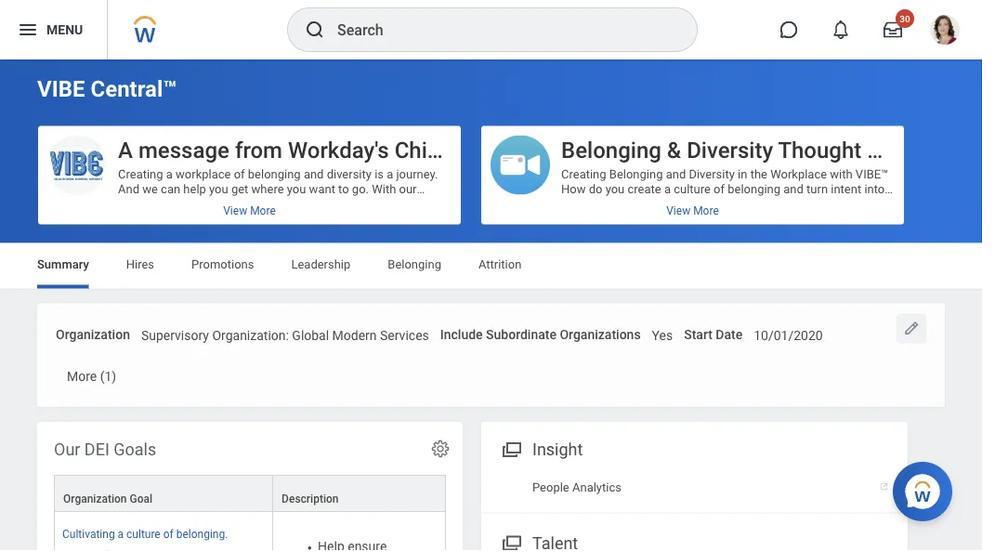 Task type: vqa. For each thing, say whether or not it's contained in the screenshot.
working
yes



Task type: locate. For each thing, give the bounding box(es) containing it.
description
[[282, 493, 339, 506]]

belonging up creating
[[562, 137, 662, 163]]

webinar
[[737, 301, 779, 315]]

belonging for belonging
[[388, 258, 442, 272]]

insight
[[533, 440, 583, 460]]

tab list
[[19, 244, 964, 289]]

1 vertical spatial create
[[562, 420, 595, 434]]

workday inside coming together on the path to equality learn how companies, leaders, and organizations each play a role in building equality. join the webinar with workday leaders and discover ways to assess your intentions against outcomes and drive real change.
[[808, 301, 854, 315]]

how right show
[[862, 212, 885, 225]]

you right do in the top right of the page
[[606, 182, 625, 196]]

0 vertical spatial organization
[[56, 327, 130, 342]]

1 vertical spatial a
[[883, 286, 890, 300]]

systemic
[[598, 420, 647, 434]]

more
[[67, 369, 97, 385]]

on
[[657, 271, 671, 285]]

culture
[[674, 182, 711, 196], [127, 528, 161, 541]]

how
[[862, 212, 885, 225], [595, 286, 618, 300], [733, 405, 756, 419]]

global
[[292, 328, 329, 343]]

solutions
[[582, 226, 632, 240]]

culture down goal
[[127, 528, 161, 541]]

start date
[[685, 327, 743, 342]]

taylor
[[676, 137, 737, 163]]

the inside creating belonging and diversity in the workplace with vibe™ how do you create a culture of belonging and turn intent into impactful actions? in this webinar, we share our strategies for valuing inclusion, belonging, and equity for all and show how our solutions can help you enable change. watch webinar
[[751, 167, 768, 181]]

date
[[716, 327, 743, 342]]

2 vertical spatial a
[[118, 528, 124, 541]]

our up all
[[798, 197, 816, 211]]

2 vertical spatial belonging
[[388, 258, 442, 272]]

1 horizontal spatial in
[[612, 405, 622, 419]]

thought
[[779, 137, 862, 163]]

organization goal
[[63, 493, 153, 506]]

0 horizontal spatial a
[[118, 528, 124, 541]]

webinar
[[599, 241, 643, 255]]

30
[[900, 13, 911, 24]]

valuing
[[562, 212, 600, 225]]

workday inside we're taking action to examine our practices and accelerate progress in our company. learn how we're working together to create systemic change both within workday and externally. read blog
[[755, 420, 801, 434]]

our up systemic
[[625, 405, 642, 419]]

carin
[[618, 137, 671, 163]]

belonging down carin
[[610, 167, 663, 181]]

change. down assess
[[694, 330, 736, 344]]

intent
[[832, 182, 862, 196]]

for down share
[[773, 212, 789, 225]]

a right cultivating
[[118, 528, 124, 541]]

row containing organization goal
[[54, 475, 446, 512]]

learn
[[562, 286, 592, 300], [700, 405, 731, 419]]

goals
[[114, 440, 156, 460]]

Search Workday  search field
[[338, 9, 659, 50]]

organization
[[56, 327, 130, 342], [63, 493, 127, 506]]

and down the working
[[804, 420, 824, 434]]

we're
[[759, 405, 787, 419]]

workday down each
[[808, 301, 854, 315]]

learn up the role
[[562, 286, 592, 300]]

organizations
[[753, 286, 826, 300]]

include
[[441, 327, 483, 342]]

of left belonging.
[[163, 528, 174, 541]]

impactful
[[562, 197, 613, 211]]

1 vertical spatial belonging
[[610, 167, 663, 181]]

yes
[[652, 328, 673, 343]]

2 vertical spatial in
[[612, 405, 622, 419]]

with down organizations
[[782, 301, 805, 315]]

diversity down 'taylor'
[[689, 167, 735, 181]]

you
[[606, 182, 625, 196], [683, 226, 702, 240]]

our dei goals
[[54, 440, 156, 460]]

and right all
[[807, 212, 827, 225]]

leadership inside tab list
[[291, 258, 351, 272]]

&
[[667, 137, 682, 163]]

examine
[[680, 390, 726, 404]]

and
[[666, 167, 686, 181], [784, 182, 804, 196], [715, 212, 735, 225], [807, 212, 827, 225], [730, 286, 750, 300], [604, 316, 624, 329], [619, 330, 639, 344], [802, 390, 822, 404], [804, 420, 824, 434]]

organization up more (1) text field in the left of the page
[[56, 327, 130, 342]]

2 horizontal spatial the
[[751, 167, 768, 181]]

0 horizontal spatial create
[[562, 420, 595, 434]]

more (1)
[[67, 369, 116, 385]]

1 horizontal spatial of
[[714, 182, 725, 196]]

1 vertical spatial leadership
[[291, 258, 351, 272]]

0 horizontal spatial leadership
[[291, 258, 351, 272]]

people
[[533, 481, 570, 495]]

0 vertical spatial for
[[875, 197, 890, 211]]

externally.
[[827, 420, 881, 434]]

of
[[714, 182, 725, 196], [163, 528, 174, 541]]

1 vertical spatial in
[[585, 301, 594, 315]]

1 vertical spatial learn
[[700, 405, 731, 419]]

leadership up global at the bottom left
[[291, 258, 351, 272]]

menu
[[46, 22, 83, 37]]

2 vertical spatial how
[[733, 405, 756, 419]]

0 vertical spatial with
[[831, 167, 853, 181]]

the
[[751, 167, 768, 181], [674, 271, 691, 285], [717, 301, 734, 315]]

equality
[[735, 271, 777, 285]]

1 horizontal spatial create
[[628, 182, 662, 196]]

in up systemic
[[612, 405, 622, 419]]

10/01/2020
[[754, 328, 824, 343]]

with up the intent
[[831, 167, 853, 181]]

1 horizontal spatial how
[[733, 405, 756, 419]]

leaders,
[[685, 286, 727, 300]]

to right 'path'
[[721, 271, 732, 285]]

in up leaders at the right of page
[[585, 301, 594, 315]]

a up in
[[665, 182, 671, 196]]

diversity right chief
[[453, 137, 540, 163]]

1 horizontal spatial workday
[[808, 301, 854, 315]]

for
[[875, 197, 890, 211], [773, 212, 789, 225]]

organization for organization goal
[[63, 493, 127, 506]]

start
[[685, 327, 713, 342]]

diversity inside button
[[453, 137, 540, 163]]

0 horizontal spatial how
[[595, 286, 618, 300]]

with inside creating belonging and diversity in the workplace with vibe™ how do you create a culture of belonging and turn intent into impactful actions? in this webinar, we share our strategies for valuing inclusion, belonging, and equity for all and show how our solutions can help you enable change. watch webinar
[[831, 167, 853, 181]]

actions?
[[616, 197, 661, 211]]

2 horizontal spatial a
[[883, 286, 890, 300]]

0 horizontal spatial learn
[[562, 286, 592, 300]]

0 vertical spatial you
[[606, 182, 625, 196]]

1 vertical spatial you
[[683, 226, 702, 240]]

0 vertical spatial workday
[[808, 301, 854, 315]]

how up within
[[733, 405, 756, 419]]

0 vertical spatial belonging
[[562, 137, 662, 163]]

learn inside coming together on the path to equality learn how companies, leaders, and organizations each play a role in building equality. join the webinar with workday leaders and discover ways to assess your intentions against outcomes and drive real change.
[[562, 286, 592, 300]]

in
[[664, 197, 674, 211]]

main content
[[0, 60, 983, 551]]

0 vertical spatial of
[[714, 182, 725, 196]]

the up belonging
[[751, 167, 768, 181]]

vibe
[[37, 76, 85, 102]]

0 horizontal spatial for
[[773, 212, 789, 225]]

belonging
[[562, 137, 662, 163], [610, 167, 663, 181], [388, 258, 442, 272]]

belonging up services
[[388, 258, 442, 272]]

workday down we're
[[755, 420, 801, 434]]

notifications large image
[[832, 20, 851, 39]]

configure our dei goals image
[[431, 439, 451, 459]]

1 horizontal spatial with
[[831, 167, 853, 181]]

to up the 'company.'
[[666, 390, 677, 404]]

change. down equity at the right of page
[[744, 226, 787, 240]]

0 horizontal spatial the
[[674, 271, 691, 285]]

1 vertical spatial of
[[163, 528, 174, 541]]

ext link image
[[879, 474, 897, 493]]

we're
[[562, 390, 591, 404]]

0 vertical spatial in
[[738, 167, 748, 181]]

diversity up belonging
[[687, 137, 774, 163]]

0 horizontal spatial workday
[[755, 420, 801, 434]]

a right play
[[883, 286, 890, 300]]

organization up cultivating
[[63, 493, 127, 506]]

against
[[843, 316, 883, 329]]

row
[[54, 475, 446, 512]]

with inside coming together on the path to equality learn how companies, leaders, and organizations each play a role in building equality. join the webinar with workday leaders and discover ways to assess your intentions against outcomes and drive real change.
[[782, 301, 805, 315]]

together
[[836, 405, 881, 419]]

of up webinar,
[[714, 182, 725, 196]]

how up building
[[595, 286, 618, 300]]

0 horizontal spatial of
[[163, 528, 174, 541]]

culture inside creating belonging and diversity in the workplace with vibe™ how do you create a culture of belonging and turn intent into impactful actions? in this webinar, we share our strategies for valuing inclusion, belonging, and equity for all and show how our solutions can help you enable change. watch webinar
[[674, 182, 711, 196]]

leadership
[[868, 137, 979, 163], [291, 258, 351, 272]]

0 vertical spatial culture
[[674, 182, 711, 196]]

main content containing vibe central™
[[0, 60, 983, 551]]

outcomes
[[562, 330, 616, 344]]

learn up "both"
[[700, 405, 731, 419]]

organization element
[[141, 316, 429, 350]]

1 horizontal spatial change.
[[744, 226, 787, 240]]

1 vertical spatial workday
[[755, 420, 801, 434]]

dei
[[84, 440, 110, 460]]

to right together
[[884, 405, 894, 419]]

0 horizontal spatial with
[[782, 301, 805, 315]]

1 vertical spatial how
[[595, 286, 618, 300]]

workplace
[[771, 167, 828, 181]]

profile logan mcneil image
[[931, 15, 961, 48]]

organization for organization
[[56, 327, 130, 342]]

your
[[761, 316, 784, 329]]

equity
[[738, 212, 770, 225]]

within
[[719, 420, 752, 434]]

drive
[[642, 330, 668, 344]]

for down into
[[875, 197, 890, 211]]

a inside coming together on the path to equality learn how companies, leaders, and organizations each play a role in building equality. join the webinar with workday leaders and discover ways to assess your intentions against outcomes and drive real change.
[[883, 286, 890, 300]]

tab list containing summary
[[19, 244, 964, 289]]

workday for how
[[755, 420, 801, 434]]

1 horizontal spatial culture
[[674, 182, 711, 196]]

0 horizontal spatial culture
[[127, 528, 161, 541]]

accelerate
[[825, 390, 880, 404]]

and up the working
[[802, 390, 822, 404]]

officer
[[545, 137, 613, 163]]

chief
[[395, 137, 447, 163]]

1 vertical spatial change.
[[694, 330, 736, 344]]

0 horizontal spatial in
[[585, 301, 594, 315]]

create up actions?
[[628, 182, 662, 196]]

create up read
[[562, 420, 595, 434]]

start date element
[[754, 316, 824, 350]]

the right on
[[674, 271, 691, 285]]

join
[[691, 301, 714, 315]]

to
[[721, 271, 732, 285], [706, 316, 717, 329], [666, 390, 677, 404], [884, 405, 894, 419]]

1 vertical spatial with
[[782, 301, 805, 315]]

culture up this
[[674, 182, 711, 196]]

diversity inside creating belonging and diversity in the workplace with vibe™ how do you create a culture of belonging and turn intent into impactful actions? in this webinar, we share our strategies for valuing inclusion, belonging, and equity for all and show how our solutions can help you enable change. watch webinar
[[689, 167, 735, 181]]

do
[[589, 182, 603, 196]]

creating belonging and diversity in the workplace with vibe™ how do you create a culture of belonging and turn intent into impactful actions? in this webinar, we share our strategies for valuing inclusion, belonging, and equity for all and show how our solutions can help you enable change. watch webinar
[[562, 167, 890, 255]]

read
[[562, 434, 589, 448]]

building
[[597, 301, 640, 315]]

1 horizontal spatial the
[[717, 301, 734, 315]]

0 vertical spatial how
[[862, 212, 885, 225]]

analytics
[[573, 481, 622, 495]]

1 vertical spatial culture
[[127, 528, 161, 541]]

diversity
[[453, 137, 540, 163], [687, 137, 774, 163], [689, 167, 735, 181]]

0 vertical spatial create
[[628, 182, 662, 196]]

0 vertical spatial the
[[751, 167, 768, 181]]

1 horizontal spatial learn
[[700, 405, 731, 419]]

(1)
[[100, 369, 116, 385]]

leadership up vibe™
[[868, 137, 979, 163]]

our
[[798, 197, 816, 211], [562, 226, 579, 240], [729, 390, 746, 404], [625, 405, 642, 419]]

and down building
[[604, 316, 624, 329]]

the up assess
[[717, 301, 734, 315]]

strategies
[[819, 197, 872, 211]]

in up belonging
[[738, 167, 748, 181]]

can
[[635, 226, 654, 240]]

1 vertical spatial organization
[[63, 493, 127, 506]]

central™
[[91, 76, 177, 102]]

1 horizontal spatial a
[[665, 182, 671, 196]]

1 horizontal spatial leadership
[[868, 137, 979, 163]]

how inside creating belonging and diversity in the workplace with vibe™ how do you create a culture of belonging and turn intent into impactful actions? in this webinar, we share our strategies for valuing inclusion, belonging, and equity for all and show how our solutions can help you enable change. watch webinar
[[862, 212, 885, 225]]

Yes text field
[[652, 317, 673, 349]]

0 vertical spatial change.
[[744, 226, 787, 240]]

0 vertical spatial learn
[[562, 286, 592, 300]]

0 horizontal spatial change.
[[694, 330, 736, 344]]

workday's
[[288, 137, 389, 163]]

2 horizontal spatial how
[[862, 212, 885, 225]]

organization inside organization goal popup button
[[63, 493, 127, 506]]

2 horizontal spatial in
[[738, 167, 748, 181]]

10/01/2020 text field
[[754, 317, 824, 349]]

0 vertical spatial a
[[665, 182, 671, 196]]

you down the belonging,
[[683, 226, 702, 240]]



Task type: describe. For each thing, give the bounding box(es) containing it.
our up watch
[[562, 226, 579, 240]]

More (1) text field
[[67, 358, 116, 390]]

in inside coming together on the path to equality learn how companies, leaders, and organizations each play a role in building equality. join the webinar with workday leaders and discover ways to assess your intentions against outcomes and drive real change.
[[585, 301, 594, 315]]

intentions
[[787, 316, 840, 329]]

role
[[562, 301, 582, 315]]

share
[[765, 197, 795, 211]]

how inside we're taking action to examine our practices and accelerate progress in our company. learn how we're working together to create systemic change both within workday and externally. read blog
[[733, 405, 756, 419]]

our
[[54, 440, 80, 460]]

coming
[[562, 271, 603, 285]]

supervisory organization: global modern services
[[141, 328, 429, 343]]

real
[[671, 330, 691, 344]]

into
[[865, 182, 885, 196]]

organizations
[[560, 327, 641, 342]]

webinar,
[[700, 197, 744, 211]]

message
[[139, 137, 230, 163]]

organization:
[[212, 328, 289, 343]]

show
[[830, 212, 859, 225]]

inclusion,
[[603, 212, 654, 225]]

and down discover
[[619, 330, 639, 344]]

how
[[562, 182, 586, 196]]

belonging,
[[657, 212, 712, 225]]

blog
[[592, 434, 616, 448]]

our dei goals element
[[37, 422, 463, 551]]

and down the workplace
[[784, 182, 804, 196]]

goal
[[130, 493, 153, 506]]

turn
[[807, 182, 829, 196]]

a inside creating belonging and diversity in the workplace with vibe™ how do you create a culture of belonging and turn intent into impactful actions? in this webinar, we share our strategies for valuing inclusion, belonging, and equity for all and show how our solutions can help you enable change. watch webinar
[[665, 182, 671, 196]]

1 horizontal spatial for
[[875, 197, 890, 211]]

ways
[[676, 316, 703, 329]]

people analytics
[[533, 481, 622, 495]]

both
[[692, 420, 716, 434]]

in inside creating belonging and diversity in the workplace with vibe™ how do you create a culture of belonging and turn intent into impactful actions? in this webinar, we share our strategies for valuing inclusion, belonging, and equity for all and show how our solutions can help you enable change. watch webinar
[[738, 167, 748, 181]]

summary
[[37, 258, 89, 272]]

supervisory
[[141, 328, 209, 343]]

company.
[[645, 405, 697, 419]]

and up enable
[[715, 212, 735, 225]]

1 vertical spatial for
[[773, 212, 789, 225]]

vibe™
[[856, 167, 889, 181]]

services
[[380, 328, 429, 343]]

working
[[790, 405, 833, 419]]

we
[[747, 197, 762, 211]]

Supervisory Organization: Global Modern Services text field
[[141, 317, 429, 349]]

justify image
[[17, 19, 39, 41]]

include subordinate organizations element
[[652, 316, 673, 350]]

we're taking action to examine our practices and accelerate progress in our company. learn how we're working together to create systemic change both within workday and externally. read blog
[[562, 390, 894, 448]]

learn inside we're taking action to examine our practices and accelerate progress in our company. learn how we're working together to create systemic change both within workday and externally. read blog
[[700, 405, 731, 419]]

enable
[[705, 226, 741, 240]]

create inside we're taking action to examine our practices and accelerate progress in our company. learn how we're working together to create systemic change both within workday and externally. read blog
[[562, 420, 595, 434]]

cultivating
[[62, 528, 115, 541]]

belonging.
[[176, 528, 228, 541]]

a inside cultivating a culture of belonging. "link"
[[118, 528, 124, 541]]

equality.
[[643, 301, 688, 315]]

cultivating a culture of belonging. row
[[54, 512, 446, 551]]

and down &
[[666, 167, 686, 181]]

a message from workday's chief diversity officer carin taylor button
[[38, 126, 737, 225]]

help
[[657, 226, 680, 240]]

menu button
[[0, 0, 107, 60]]

modern
[[333, 328, 377, 343]]

row inside the our dei goals element
[[54, 475, 446, 512]]

watch
[[562, 241, 596, 255]]

include subordinate organizations
[[441, 327, 641, 342]]

to down join
[[706, 316, 717, 329]]

of inside creating belonging and diversity in the workplace with vibe™ how do you create a culture of belonging and turn intent into impactful actions? in this webinar, we share our strategies for valuing inclusion, belonging, and equity for all and show how our solutions can help you enable change. watch webinar
[[714, 182, 725, 196]]

hires
[[126, 258, 154, 272]]

2 vertical spatial the
[[717, 301, 734, 315]]

a
[[118, 137, 133, 163]]

1 vertical spatial the
[[674, 271, 691, 285]]

1 horizontal spatial you
[[683, 226, 702, 240]]

cultivating a culture of belonging.
[[62, 528, 228, 541]]

in inside we're taking action to examine our practices and accelerate progress in our company. learn how we're working together to create systemic change both within workday and externally. read blog
[[612, 405, 622, 419]]

belonging inside creating belonging and diversity in the workplace with vibe™ how do you create a culture of belonging and turn intent into impactful actions? in this webinar, we share our strategies for valuing inclusion, belonging, and equity for all and show how our solutions can help you enable change. watch webinar
[[610, 167, 663, 181]]

workday for play
[[808, 301, 854, 315]]

search image
[[304, 19, 326, 41]]

0 horizontal spatial you
[[606, 182, 625, 196]]

menu banner
[[0, 0, 983, 60]]

belonging
[[728, 182, 781, 196]]

our up within
[[729, 390, 746, 404]]

30 button
[[873, 9, 915, 50]]

menu group image
[[498, 436, 524, 461]]

discover
[[627, 316, 673, 329]]

each
[[829, 286, 855, 300]]

how inside coming together on the path to equality learn how companies, leaders, and organizations each play a role in building equality. join the webinar with workday leaders and discover ways to assess your intentions against outcomes and drive real change.
[[595, 286, 618, 300]]

change. inside creating belonging and diversity in the workplace with vibe™ how do you create a culture of belonging and turn intent into impactful actions? in this webinar, we share our strategies for valuing inclusion, belonging, and equity for all and show how our solutions can help you enable change. watch webinar
[[744, 226, 787, 240]]

create inside creating belonging and diversity in the workplace with vibe™ how do you create a culture of belonging and turn intent into impactful actions? in this webinar, we share our strategies for valuing inclusion, belonging, and equity for all and show how our solutions can help you enable change. watch webinar
[[628, 182, 662, 196]]

companies,
[[621, 286, 682, 300]]

and down the equality
[[730, 286, 750, 300]]

change. inside coming together on the path to equality learn how companies, leaders, and organizations each play a role in building equality. join the webinar with workday leaders and discover ways to assess your intentions against outcomes and drive real change.
[[694, 330, 736, 344]]

description button
[[273, 476, 445, 511]]

edit image
[[903, 319, 922, 338]]

all
[[792, 212, 804, 225]]

practices
[[749, 390, 799, 404]]

of inside "link"
[[163, 528, 174, 541]]

this
[[677, 197, 697, 211]]

taking
[[594, 390, 627, 404]]

inbox large image
[[884, 20, 903, 39]]

belonging & diversity thought leadership
[[562, 137, 979, 163]]

culture inside "link"
[[127, 528, 161, 541]]

belonging for belonging & diversity thought leadership
[[562, 137, 662, 163]]

people analytics link
[[482, 469, 909, 507]]

0 vertical spatial leadership
[[868, 137, 979, 163]]

assess
[[720, 316, 758, 329]]

menu group image
[[498, 530, 524, 551]]

subordinate
[[486, 327, 557, 342]]

attrition
[[479, 258, 522, 272]]

progress
[[562, 405, 609, 419]]

play
[[858, 286, 880, 300]]

together
[[606, 271, 654, 285]]

a message from workday's chief diversity officer carin taylor
[[118, 137, 737, 163]]



